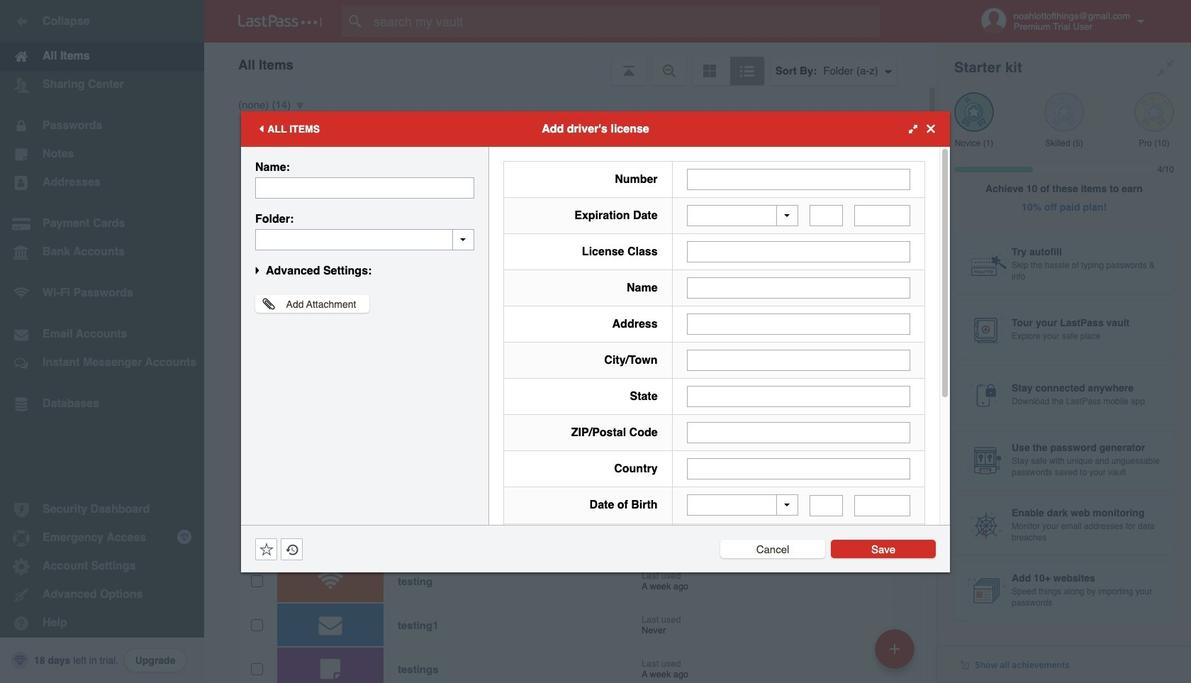 Task type: describe. For each thing, give the bounding box(es) containing it.
Search search field
[[342, 6, 909, 37]]



Task type: locate. For each thing, give the bounding box(es) containing it.
dialog
[[241, 111, 951, 683]]

search my vault text field
[[342, 6, 909, 37]]

new item image
[[890, 644, 900, 654]]

vault options navigation
[[204, 43, 938, 85]]

None text field
[[255, 177, 475, 198], [810, 205, 844, 226], [855, 205, 911, 226], [687, 277, 911, 299], [687, 314, 911, 335], [687, 386, 911, 407], [687, 458, 911, 480], [810, 495, 844, 516], [855, 495, 911, 516], [255, 177, 475, 198], [810, 205, 844, 226], [855, 205, 911, 226], [687, 277, 911, 299], [687, 314, 911, 335], [687, 386, 911, 407], [687, 458, 911, 480], [810, 495, 844, 516], [855, 495, 911, 516]]

lastpass image
[[238, 15, 322, 28]]

None text field
[[687, 168, 911, 190], [255, 229, 475, 250], [687, 241, 911, 262], [687, 350, 911, 371], [687, 422, 911, 443], [687, 168, 911, 190], [255, 229, 475, 250], [687, 241, 911, 262], [687, 350, 911, 371], [687, 422, 911, 443]]

main navigation navigation
[[0, 0, 204, 683]]

new item navigation
[[870, 625, 924, 683]]



Task type: vqa. For each thing, say whether or not it's contained in the screenshot.
New item element
no



